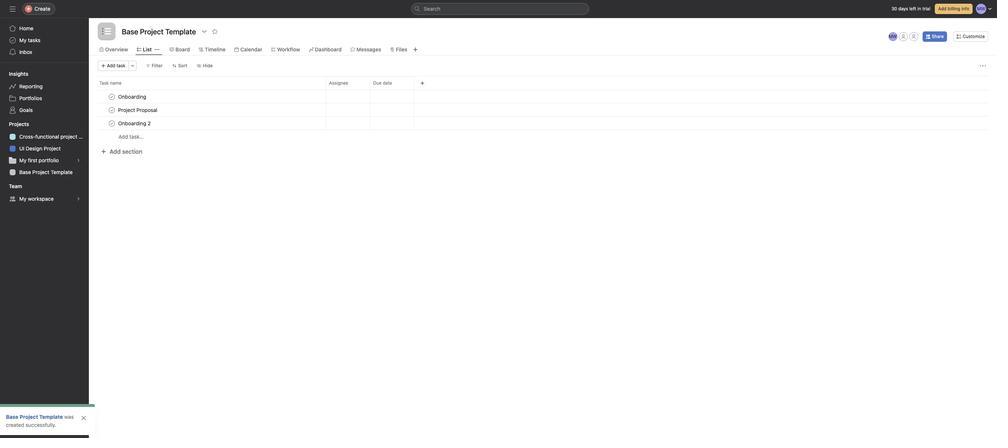 Task type: vqa. For each thing, say whether or not it's contained in the screenshot.
the bottommost "Base Project Template"
yes



Task type: locate. For each thing, give the bounding box(es) containing it.
add for add task
[[107, 63, 115, 69]]

add for add task…
[[119, 134, 128, 140]]

Completed checkbox
[[107, 92, 116, 101], [107, 106, 116, 115]]

add left section
[[110, 149, 121, 155]]

plan
[[79, 134, 89, 140]]

base up created
[[6, 414, 18, 421]]

project up invite in the bottom left of the page
[[20, 414, 38, 421]]

add billing info button
[[935, 4, 973, 14]]

tasks
[[28, 37, 41, 43]]

completed checkbox up completed icon
[[107, 106, 116, 115]]

show options image
[[202, 29, 208, 34]]

1 vertical spatial completed image
[[107, 106, 116, 115]]

reporting
[[19, 83, 43, 90]]

files
[[396, 46, 407, 53]]

my first portfolio link
[[4, 155, 84, 167]]

0 horizontal spatial base
[[6, 414, 18, 421]]

project down the my first portfolio
[[32, 169, 49, 176]]

customize button
[[954, 31, 988, 42]]

completed image inside project proposal cell
[[107, 106, 116, 115]]

2 completed checkbox from the top
[[107, 106, 116, 115]]

home link
[[4, 23, 84, 34]]

base project template down my first portfolio "link"
[[19, 169, 73, 176]]

0 vertical spatial completed image
[[107, 92, 116, 101]]

add section
[[110, 149, 142, 155]]

add
[[938, 6, 947, 11], [107, 63, 115, 69], [119, 134, 128, 140], [110, 149, 121, 155]]

1 completed checkbox from the top
[[107, 92, 116, 101]]

add to starred image
[[212, 29, 218, 34]]

base project template link
[[4, 167, 84, 179], [6, 414, 63, 421]]

base project template
[[19, 169, 73, 176], [6, 414, 63, 421]]

add inside row
[[119, 134, 128, 140]]

0 vertical spatial base
[[19, 169, 31, 176]]

teams element
[[0, 180, 89, 207]]

1 horizontal spatial more actions image
[[980, 63, 986, 69]]

overview link
[[99, 46, 128, 54]]

section
[[122, 149, 142, 155]]

mw button
[[889, 32, 898, 41]]

template inside projects element
[[51, 169, 73, 176]]

1 vertical spatial completed checkbox
[[107, 106, 116, 115]]

completed image down "task name"
[[107, 92, 116, 101]]

projects button
[[0, 121, 29, 128]]

completed checkbox inside project proposal cell
[[107, 106, 116, 115]]

row
[[89, 76, 997, 90], [98, 90, 988, 90], [89, 90, 997, 104], [89, 103, 997, 117], [89, 117, 997, 130]]

completed checkbox inside onboarding cell
[[107, 92, 116, 101]]

completed image
[[107, 92, 116, 101], [107, 106, 116, 115]]

add for add billing info
[[938, 6, 947, 11]]

2 vertical spatial my
[[19, 196, 26, 202]]

base down first
[[19, 169, 31, 176]]

filter button
[[142, 61, 166, 71]]

completed image inside onboarding cell
[[107, 92, 116, 101]]

task
[[117, 63, 125, 69]]

functional
[[35, 134, 59, 140]]

successfully.
[[26, 423, 56, 429]]

completed image up completed icon
[[107, 106, 116, 115]]

add task… row
[[89, 130, 997, 144]]

cross-functional project plan link
[[4, 131, 89, 143]]

my
[[19, 37, 26, 43], [19, 157, 26, 164], [19, 196, 26, 202]]

base project template link down portfolio on the top left
[[4, 167, 84, 179]]

0 vertical spatial base project template
[[19, 169, 73, 176]]

1 vertical spatial template
[[39, 414, 63, 421]]

base project template up successfully.
[[6, 414, 63, 421]]

0 vertical spatial completed checkbox
[[107, 92, 116, 101]]

2 completed image from the top
[[107, 106, 116, 115]]

1 vertical spatial my
[[19, 157, 26, 164]]

base project template inside projects element
[[19, 169, 73, 176]]

dashboard link
[[309, 46, 342, 54]]

ui
[[19, 146, 24, 152]]

base project template link up successfully.
[[6, 414, 63, 421]]

2 my from the top
[[19, 157, 26, 164]]

see details, my workspace image
[[76, 197, 81, 201]]

1 my from the top
[[19, 37, 26, 43]]

base
[[19, 169, 31, 176], [6, 414, 18, 421]]

0 vertical spatial my
[[19, 37, 26, 43]]

my inside "link"
[[19, 157, 26, 164]]

3 my from the top
[[19, 196, 26, 202]]

messages link
[[351, 46, 381, 54]]

my inside global element
[[19, 37, 26, 43]]

add left the 'task…'
[[119, 134, 128, 140]]

1 completed image from the top
[[107, 92, 116, 101]]

my left first
[[19, 157, 26, 164]]

due
[[373, 80, 382, 86]]

add task…
[[119, 134, 144, 140]]

completed checkbox for onboarding text box at the top of the page
[[107, 92, 116, 101]]

see details, my first portfolio image
[[76, 159, 81, 163]]

template
[[51, 169, 73, 176], [39, 414, 63, 421]]

template down portfolio on the top left
[[51, 169, 73, 176]]

sort
[[178, 63, 187, 69]]

onboarding 2 cell
[[89, 117, 326, 130]]

invite button
[[7, 423, 39, 436]]

tab actions image
[[155, 47, 159, 52]]

created
[[6, 423, 24, 429]]

add inside button
[[107, 63, 115, 69]]

home
[[19, 25, 33, 31]]

0 vertical spatial template
[[51, 169, 73, 176]]

days
[[899, 6, 908, 11]]

0 vertical spatial base project template link
[[4, 167, 84, 179]]

create
[[34, 6, 50, 12]]

name
[[110, 80, 122, 86]]

my down 'team'
[[19, 196, 26, 202]]

portfolios
[[19, 95, 42, 101]]

more actions image right task
[[130, 64, 135, 68]]

1 vertical spatial base project template link
[[6, 414, 63, 421]]

add for add section
[[110, 149, 121, 155]]

hide button
[[194, 61, 216, 71]]

sort button
[[169, 61, 191, 71]]

onboarding cell
[[89, 90, 326, 104]]

my inside "link"
[[19, 196, 26, 202]]

completed checkbox down "task name"
[[107, 92, 116, 101]]

more actions image
[[980, 63, 986, 69], [130, 64, 135, 68]]

customize
[[963, 34, 985, 39]]

more actions image down customize
[[980, 63, 986, 69]]

1 vertical spatial base
[[6, 414, 18, 421]]

None text field
[[120, 25, 198, 38]]

template up successfully.
[[39, 414, 63, 421]]

info
[[962, 6, 970, 11]]

1 horizontal spatial base
[[19, 169, 31, 176]]

add left billing
[[938, 6, 947, 11]]

0 vertical spatial project
[[44, 146, 61, 152]]

my left tasks
[[19, 37, 26, 43]]

add left task
[[107, 63, 115, 69]]

project down the cross-functional project plan
[[44, 146, 61, 152]]

completed checkbox for project proposal text box
[[107, 106, 116, 115]]

calendar link
[[234, 46, 262, 54]]

goals link
[[4, 104, 84, 116]]

reporting link
[[4, 81, 84, 93]]



Task type: describe. For each thing, give the bounding box(es) containing it.
calendar
[[240, 46, 262, 53]]

messages
[[357, 46, 381, 53]]

30 days left in trial
[[892, 6, 931, 11]]

workspace
[[28, 196, 54, 202]]

board link
[[170, 46, 190, 54]]

portfolios link
[[4, 93, 84, 104]]

Completed checkbox
[[107, 119, 116, 128]]

add task… button
[[119, 133, 144, 141]]

0 horizontal spatial more actions image
[[130, 64, 135, 68]]

add section button
[[98, 145, 145, 159]]

list link
[[137, 46, 152, 54]]

project proposal cell
[[89, 103, 326, 117]]

portfolio
[[39, 157, 59, 164]]

share
[[932, 34, 944, 39]]

list image
[[102, 27, 111, 36]]

overview
[[105, 46, 128, 53]]

my tasks link
[[4, 34, 84, 46]]

Onboarding text field
[[117, 93, 148, 101]]

hide sidebar image
[[10, 6, 16, 12]]

base inside projects element
[[19, 169, 31, 176]]

row containing task name
[[89, 76, 997, 90]]

was
[[64, 414, 74, 421]]

workflow
[[277, 46, 300, 53]]

30
[[892, 6, 897, 11]]

my tasks
[[19, 37, 41, 43]]

ui design project
[[19, 146, 61, 152]]

left
[[910, 6, 917, 11]]

insights element
[[0, 67, 89, 118]]

create button
[[22, 3, 55, 15]]

my first portfolio
[[19, 157, 59, 164]]

add task button
[[98, 61, 129, 71]]

share button
[[923, 31, 947, 42]]

cross-functional project plan
[[19, 134, 89, 140]]

task…
[[129, 134, 144, 140]]

goals
[[19, 107, 33, 113]]

design
[[26, 146, 42, 152]]

task name
[[99, 80, 122, 86]]

assignee
[[329, 80, 348, 86]]

completed image for onboarding text box at the top of the page
[[107, 92, 116, 101]]

completed image for project proposal text box
[[107, 106, 116, 115]]

team button
[[0, 183, 22, 190]]

header untitled section tree grid
[[89, 90, 997, 144]]

board
[[175, 46, 190, 53]]

add field image
[[420, 81, 425, 86]]

my workspace link
[[4, 193, 84, 205]]

my workspace
[[19, 196, 54, 202]]

trial
[[923, 6, 931, 11]]

list
[[143, 46, 152, 53]]

insights button
[[0, 70, 28, 78]]

insights
[[9, 71, 28, 77]]

due date
[[373, 80, 392, 86]]

my for my workspace
[[19, 196, 26, 202]]

my for my first portfolio
[[19, 157, 26, 164]]

files link
[[390, 46, 407, 54]]

project
[[60, 134, 77, 140]]

global element
[[0, 18, 89, 63]]

team
[[9, 183, 22, 190]]

search button
[[411, 3, 589, 15]]

2 vertical spatial project
[[20, 414, 38, 421]]

timeline link
[[199, 46, 226, 54]]

dashboard
[[315, 46, 342, 53]]

ui design project link
[[4, 143, 84, 155]]

was created successfully.
[[6, 414, 74, 429]]

1 vertical spatial base project template
[[6, 414, 63, 421]]

billing
[[948, 6, 961, 11]]

date
[[383, 80, 392, 86]]

1 vertical spatial project
[[32, 169, 49, 176]]

task
[[99, 80, 109, 86]]

projects
[[9, 121, 29, 127]]

completed image
[[107, 119, 116, 128]]

search
[[424, 6, 441, 12]]

my for my tasks
[[19, 37, 26, 43]]

Onboarding 2 text field
[[117, 120, 153, 127]]

first
[[28, 157, 37, 164]]

workflow link
[[271, 46, 300, 54]]

mw
[[889, 34, 897, 39]]

add tab image
[[413, 47, 418, 53]]

Project Proposal text field
[[117, 106, 160, 114]]

timeline
[[205, 46, 226, 53]]

hide
[[203, 63, 213, 69]]

add billing info
[[938, 6, 970, 11]]

close image
[[81, 416, 87, 422]]

in
[[918, 6, 921, 11]]

inbox
[[19, 49, 32, 55]]

add task
[[107, 63, 125, 69]]

inbox link
[[4, 46, 84, 58]]

cross-
[[19, 134, 35, 140]]

projects element
[[0, 118, 89, 180]]

invite
[[21, 426, 34, 432]]

search list box
[[411, 3, 589, 15]]

filter
[[152, 63, 163, 69]]



